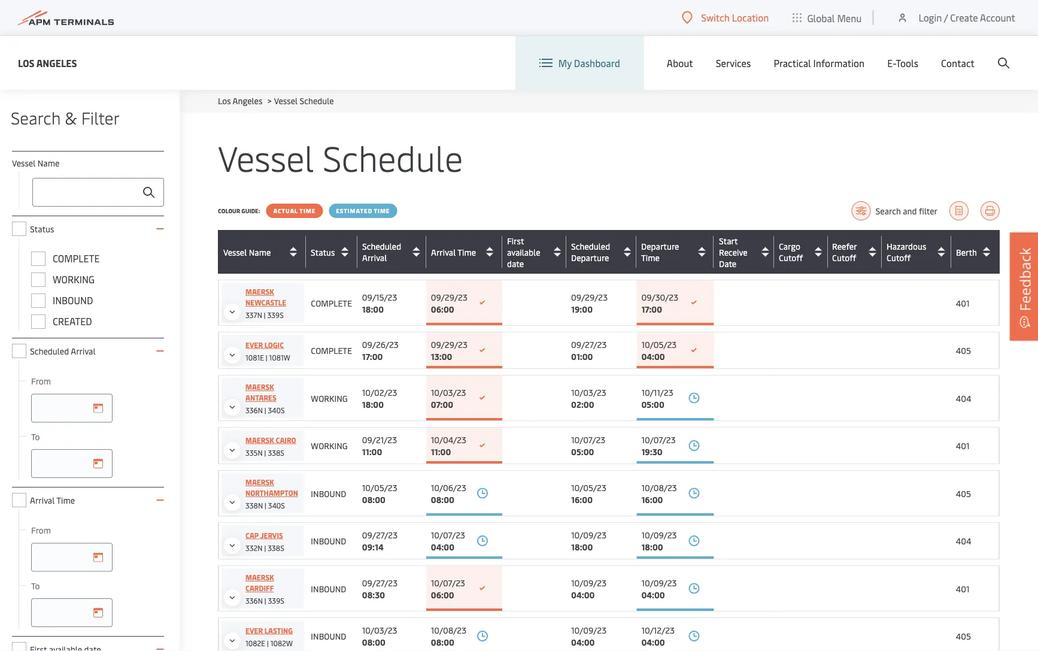 Task type: describe. For each thing, give the bounding box(es) containing it.
services
[[716, 56, 752, 69]]

10/04/23
[[431, 434, 467, 445]]

switch
[[702, 11, 730, 24]]

10/07/23 06:00
[[431, 577, 466, 600]]

10/03/23 07:00
[[431, 386, 466, 410]]

10/07/23 for 05:00
[[572, 434, 606, 445]]

ever for inbound
[[246, 626, 263, 635]]

my
[[559, 56, 572, 69]]

reefer for second cargo cutoff button from the right
[[833, 241, 857, 252]]

status button for vessel name button for arrival time button associated with first available date button related to second cargo cutoff button from the right
[[311, 242, 355, 262]]

3 405 from the top
[[957, 631, 972, 642]]

401 for 10/07/23
[[957, 440, 970, 451]]

09/29/23 for 06:00
[[431, 291, 468, 303]]

10/09/23 for 10/09/23 04:00
[[572, 577, 607, 588]]

cargo for second cargo cutoff button from the left
[[779, 241, 801, 252]]

created
[[53, 315, 92, 328]]

>
[[268, 95, 272, 106]]

e-tools button
[[888, 36, 919, 90]]

colour
[[218, 207, 240, 215]]

reefer cutoff button for second cargo cutoff button from the right
[[833, 241, 879, 263]]

departure time button for second cargo cutoff button from the left
[[642, 241, 711, 263]]

to text field for arrival
[[31, 449, 113, 478]]

1 start receive date from the left
[[719, 235, 748, 269]]

cargo for second cargo cutoff button from the right
[[779, 241, 801, 252]]

filter
[[920, 205, 938, 217]]

10/05/23 16:00
[[572, 482, 607, 505]]

actual
[[274, 207, 298, 215]]

13:00
[[431, 351, 453, 362]]

401 for 10/09/23
[[957, 583, 970, 594]]

scheduled departure button for departure time button corresponding to second cargo cutoff button from the left
[[572, 241, 634, 263]]

arrival time for arrival time button associated with first available date button related to second cargo cutoff button from the right
[[431, 246, 476, 258]]

to text field for time
[[31, 599, 113, 627]]

19:00
[[572, 303, 593, 315]]

2 cargo cutoff button from the left
[[779, 241, 826, 263]]

18:00 down 10/05/23 16:00 at right
[[572, 541, 593, 553]]

cargo cutoff for second cargo cutoff button from the right
[[779, 241, 803, 263]]

10/06/23 08:00
[[431, 482, 467, 505]]

first available date for first available date button related to second cargo cutoff button from the right
[[507, 235, 541, 269]]

about
[[667, 56, 694, 69]]

estimated
[[336, 207, 373, 215]]

05:00 for 10/07/23 05:00
[[572, 446, 595, 457]]

10/07/23 05:00
[[572, 434, 606, 457]]

11:00 for 09/21/23 11:00
[[362, 446, 382, 457]]

my dashboard button
[[540, 36, 621, 90]]

scheduled arrival button for second cargo cutoff button from the left first available date button arrival time button
[[362, 241, 424, 263]]

10/07/23 for 19:30
[[642, 434, 676, 445]]

scheduled departure for scheduled departure button for departure time button corresponding to second cargo cutoff button from the left
[[572, 241, 611, 263]]

WORKING checkbox
[[31, 273, 46, 287]]

cairo
[[276, 435, 296, 445]]

10/02/23
[[362, 386, 398, 398]]

10/03/23 for 02:00
[[572, 386, 607, 398]]

guide:
[[242, 207, 260, 215]]

date for second cargo cutoff button from the right departure time button
[[719, 258, 737, 269]]

complete for 09/15/23 18:00
[[311, 297, 352, 309]]

practical information
[[774, 56, 865, 69]]

vessel name for first available date button related to second cargo cutoff button from the right
[[223, 246, 271, 258]]

filter
[[81, 106, 120, 129]]

10/09/23 04:00 for 10/12/23
[[572, 625, 607, 648]]

05:00 for 10/11/23 05:00
[[642, 398, 665, 410]]

09/27/23 for 09:14
[[362, 529, 398, 541]]

19:30
[[642, 446, 663, 457]]

actual time
[[274, 207, 316, 215]]

tools
[[897, 56, 919, 69]]

| for 10/05/23 08:00
[[265, 501, 267, 510]]

10/08/23 for 08:00
[[431, 625, 467, 636]]

04:00 inside 10/07/23 04:00
[[431, 541, 455, 553]]

hazardous for berth button for second cargo cutoff button from the right "hazardous cutoff" button
[[887, 241, 927, 252]]

account
[[981, 11, 1016, 24]]

los angeles > vessel schedule
[[218, 95, 334, 106]]

| for 10/02/23 18:00
[[265, 406, 266, 415]]

vessel name button for arrival time button associated with first available date button related to second cargo cutoff button from the right
[[223, 242, 303, 262]]

10/03/23 for 07:00
[[431, 386, 466, 398]]

login / create account
[[919, 11, 1016, 24]]

10/07/23 19:30
[[642, 434, 676, 457]]

1 10/09/23 18:00 from the left
[[572, 529, 607, 553]]

contact button
[[942, 36, 975, 90]]

339s for complete
[[268, 310, 284, 320]]

10/11/23 05:00
[[642, 386, 674, 410]]

08:00 for 10/03/23 08:00
[[362, 637, 386, 648]]

login / create account link
[[897, 0, 1016, 35]]

09/29/23 for 19:00
[[572, 291, 608, 303]]

09/30/23
[[642, 291, 679, 303]]

10/09/23 for 10/09/23 18:00
[[572, 529, 607, 541]]

09/29/23 13:00
[[431, 339, 468, 362]]

cutoff for second cargo cutoff button from the left's berth button "hazardous cutoff" button
[[887, 252, 911, 263]]

e-tools
[[888, 56, 919, 69]]

contact
[[942, 56, 975, 69]]

16:00 for 10/08/23 16:00
[[642, 494, 663, 505]]

17:00 for 09/30/23 17:00
[[642, 303, 663, 315]]

04:00 inside 10/12/23 04:00
[[642, 637, 665, 648]]

338n
[[246, 501, 263, 510]]

10/02/23 18:00
[[362, 386, 398, 410]]

06:00 for 10/07/23 06:00
[[431, 589, 455, 600]]

01:00
[[572, 351, 593, 362]]

09/21/23 11:00
[[362, 434, 397, 457]]

&
[[65, 106, 77, 129]]

04:00 inside 10/05/23 04:00
[[642, 351, 665, 362]]

scheduled departure button for second cargo cutoff button from the right departure time button
[[572, 241, 634, 263]]

16:00 for 10/05/23 16:00
[[572, 494, 593, 505]]

first for second cargo cutoff button from the left first available date button
[[507, 235, 524, 246]]

1082e
[[246, 638, 265, 648]]

| for 09/15/23 18:00
[[264, 310, 266, 320]]

ever lasting 1082e | 1082w
[[246, 626, 293, 648]]

09/29/23 06:00
[[431, 291, 468, 315]]

inbound up created at left
[[53, 294, 93, 307]]

from for arrival
[[31, 525, 51, 536]]

08:00 for 10/05/23 08:00
[[362, 494, 386, 505]]

0 vertical spatial los angeles link
[[18, 55, 77, 70]]

login
[[919, 11, 943, 24]]

337n
[[246, 310, 262, 320]]

first available date for second cargo cutoff button from the left first available date button
[[507, 235, 541, 269]]

menu
[[838, 11, 862, 24]]

08:00 for 10/06/23 08:00
[[431, 494, 455, 505]]

maersk for 09/21/23
[[246, 435, 274, 445]]

| for 09/21/23 11:00
[[265, 448, 266, 457]]

10/07/23 for 04:00
[[431, 529, 466, 541]]

cutoff for second cargo cutoff button from the left
[[779, 252, 804, 263]]

scheduled arrival button for arrival time button associated with first available date button related to second cargo cutoff button from the right
[[362, 241, 423, 263]]

09/27/23 09:14
[[362, 529, 398, 553]]

start for departure time button corresponding to second cargo cutoff button from the left
[[720, 235, 738, 246]]

global
[[808, 11, 835, 24]]

1082w
[[271, 638, 293, 648]]

maersk northampton 338n | 340s
[[246, 478, 298, 510]]

colour guide:
[[218, 207, 260, 215]]

berth for berth button for second cargo cutoff button from the right
[[957, 246, 978, 258]]

location
[[733, 11, 770, 24]]

start receive date button for second cargo cutoff button from the left
[[720, 235, 772, 269]]

09/15/23 18:00
[[362, 291, 397, 315]]

| for 09/27/23 08:30
[[265, 596, 266, 606]]

10/05/23 04:00
[[642, 339, 677, 362]]

| for 09/27/23 09:14
[[264, 543, 266, 553]]

global menu
[[808, 11, 862, 24]]

create
[[951, 11, 979, 24]]

logic
[[265, 340, 284, 350]]

maersk for 10/02/23
[[246, 382, 274, 392]]

10/04/23 11:00
[[431, 434, 467, 457]]

10/03/23 02:00
[[572, 386, 607, 410]]

10/05/23 08:00
[[362, 482, 398, 505]]

09/29/23 19:00
[[572, 291, 608, 315]]

my dashboard
[[559, 56, 621, 69]]

first available date button for second cargo cutoff button from the right
[[507, 235, 564, 269]]

start for second cargo cutoff button from the right departure time button
[[719, 235, 738, 246]]

10/07/23 04:00
[[431, 529, 466, 553]]

1 cargo cutoff button from the left
[[779, 241, 825, 263]]

feedback
[[1016, 248, 1035, 311]]

search and filter
[[876, 205, 938, 217]]

cap jervis 332n | 338s
[[246, 531, 284, 553]]

switch location button
[[683, 11, 770, 24]]

09:14
[[362, 541, 384, 553]]

start receive date button for second cargo cutoff button from the right
[[719, 235, 771, 269]]

1 horizontal spatial los angeles link
[[218, 95, 263, 106]]

from text field for arrival
[[31, 394, 113, 423]]

10/06/23
[[431, 482, 467, 493]]

departure time for second cargo cutoff button from the right departure time button
[[642, 241, 680, 263]]

search and filter button
[[852, 201, 938, 220]]

cap
[[246, 531, 259, 540]]



Task type: vqa. For each thing, say whether or not it's contained in the screenshot.


Task type: locate. For each thing, give the bounding box(es) containing it.
2 scheduled arrival button from the left
[[362, 241, 424, 263]]

09/30/23 17:00
[[642, 291, 679, 315]]

1 16:00 from the left
[[572, 494, 593, 505]]

1 336n from the top
[[246, 406, 263, 415]]

2 hazardous cutoff from the left
[[887, 241, 927, 263]]

complete for 09/26/23 17:00
[[311, 345, 352, 356]]

1 vertical spatial 405
[[957, 488, 972, 499]]

1 06:00 from the top
[[431, 303, 455, 315]]

INBOUND checkbox
[[31, 294, 46, 308]]

08:00 inside 10/05/23 08:00
[[362, 494, 386, 505]]

10/08/23 08:00
[[431, 625, 467, 648]]

0 horizontal spatial los angeles link
[[18, 55, 77, 70]]

16:00 down the 10/07/23 05:00
[[572, 494, 593, 505]]

18:00 down 10/02/23
[[362, 398, 384, 410]]

0 horizontal spatial los
[[18, 56, 35, 69]]

02:00
[[572, 398, 595, 410]]

10/09/23 18:00 down 10/08/23 16:00
[[642, 529, 677, 553]]

06:00 up 09/29/23 13:00
[[431, 303, 455, 315]]

2 horizontal spatial 10/03/23
[[572, 386, 607, 398]]

0 vertical spatial to text field
[[31, 449, 113, 478]]

receive for departure time button corresponding to second cargo cutoff button from the left
[[720, 246, 748, 258]]

1 first available date from the left
[[507, 235, 541, 269]]

1 hazardous cutoff from the left
[[887, 241, 927, 263]]

1 horizontal spatial 11:00
[[431, 446, 451, 457]]

1081e
[[246, 353, 264, 362]]

maersk inside maersk cardiff 336n | 339s
[[246, 573, 274, 582]]

available for first available date button related to second cargo cutoff button from the right
[[507, 246, 541, 258]]

angeles for los angeles
[[36, 56, 77, 69]]

1 first available date button from the left
[[507, 235, 564, 269]]

inbound for 09/27/23 08:30
[[311, 583, 347, 594]]

10/08/23 down 19:30
[[642, 482, 677, 493]]

0 horizontal spatial time
[[300, 207, 316, 215]]

| right 1082e
[[267, 638, 269, 648]]

1081w
[[269, 353, 290, 362]]

1 405 from the top
[[957, 345, 972, 356]]

10/07/23 down 10/06/23 08:00
[[431, 529, 466, 541]]

0 vertical spatial 17:00
[[642, 303, 663, 315]]

los angeles
[[18, 56, 77, 69]]

10/03/23 down "08:30"
[[362, 625, 398, 636]]

10/03/23 08:00
[[362, 625, 398, 648]]

vessel name button for second cargo cutoff button from the left first available date button arrival time button
[[223, 242, 303, 262]]

336n for inbound
[[246, 596, 263, 606]]

0 vertical spatial 339s
[[268, 310, 284, 320]]

None checkbox
[[12, 222, 26, 236], [12, 344, 26, 358], [12, 222, 26, 236], [12, 344, 26, 358]]

maersk inside maersk northampton 338n | 340s
[[246, 478, 274, 487]]

hazardous for second cargo cutoff button from the left's berth button "hazardous cutoff" button
[[887, 241, 927, 252]]

reefer for second cargo cutoff button from the left
[[833, 241, 857, 252]]

| inside 'cap jervis 332n | 338s'
[[264, 543, 266, 553]]

2 to from the top
[[31, 580, 40, 591]]

receive for second cargo cutoff button from the right departure time button
[[719, 246, 748, 258]]

18:00 inside 09/15/23 18:00
[[362, 303, 384, 315]]

0 vertical spatial 338s
[[268, 448, 285, 457]]

date for first available date button related to second cargo cutoff button from the right
[[507, 258, 524, 269]]

10/03/23 for 08:00
[[362, 625, 398, 636]]

scheduled arrival for first available date button related to second cargo cutoff button from the right
[[362, 241, 401, 263]]

06:00 up 10/08/23 08:00
[[431, 589, 455, 600]]

status button
[[311, 242, 355, 262], [311, 242, 355, 262]]

2 date from the left
[[507, 258, 524, 269]]

1 horizontal spatial 10/09/23 18:00
[[642, 529, 677, 553]]

search inside button
[[876, 205, 902, 217]]

maersk
[[246, 287, 274, 297], [246, 382, 274, 392], [246, 435, 274, 445], [246, 478, 274, 487], [246, 573, 274, 582]]

1 340s from the top
[[268, 406, 285, 415]]

1 date from the left
[[719, 258, 737, 269]]

10/09/23 for 10/12/23 04:00
[[572, 625, 607, 636]]

1 338s from the top
[[268, 448, 285, 457]]

08:00 down 10/07/23 06:00
[[431, 637, 455, 648]]

| right the 338n
[[265, 501, 267, 510]]

newcastle
[[246, 298, 286, 307]]

05:00 inside the 10/11/23 05:00
[[642, 398, 665, 410]]

11:00 down 09/21/23
[[362, 446, 382, 457]]

1 vertical spatial 17:00
[[362, 351, 383, 362]]

jervis
[[260, 531, 283, 540]]

None text field
[[32, 178, 164, 207]]

0 horizontal spatial 17:00
[[362, 351, 383, 362]]

1 time from the left
[[300, 207, 316, 215]]

06:00 inside 10/07/23 06:00
[[431, 589, 455, 600]]

2 401 from the top
[[957, 440, 970, 451]]

1 hazardous from the left
[[887, 241, 927, 252]]

berth button for second cargo cutoff button from the right
[[957, 242, 997, 262]]

maersk inside the 'maersk antares 336n | 340s'
[[246, 382, 274, 392]]

2 start receive date from the left
[[720, 235, 748, 269]]

05:00 inside the 10/07/23 05:00
[[572, 446, 595, 457]]

COMPLETE checkbox
[[31, 252, 46, 266]]

16:00 down 19:30
[[642, 494, 663, 505]]

complete left 09/15/23 18:00 at the top left of the page
[[311, 297, 352, 309]]

cargo cutoff for second cargo cutoff button from the left
[[779, 241, 804, 263]]

1 date from the left
[[507, 258, 524, 269]]

1 horizontal spatial angeles
[[233, 95, 263, 106]]

status for second cargo cutoff button from the left
[[311, 246, 335, 258]]

arrival time button for first available date button related to second cargo cutoff button from the right
[[431, 242, 500, 262]]

2 date from the left
[[720, 258, 737, 269]]

angeles up the search & filter
[[36, 56, 77, 69]]

working for 10/02/23 18:00
[[311, 392, 348, 404]]

0 vertical spatial 404
[[957, 392, 972, 404]]

1 cargo from the left
[[779, 241, 801, 252]]

0 horizontal spatial 05:00
[[572, 446, 595, 457]]

0 horizontal spatial 11:00
[[362, 446, 382, 457]]

2 cargo cutoff from the left
[[779, 241, 804, 263]]

complete right complete checkbox
[[53, 252, 100, 265]]

3 maersk from the top
[[246, 435, 274, 445]]

angeles for los angeles > vessel schedule
[[233, 95, 263, 106]]

17:00 inside 09/26/23 17:00
[[362, 351, 383, 362]]

1 to text field from the top
[[31, 449, 113, 478]]

hazardous cutoff
[[887, 241, 927, 263], [887, 241, 927, 263]]

1 vertical spatial 339s
[[268, 596, 285, 606]]

10/05/23 for 08:00
[[362, 482, 398, 493]]

11:00
[[362, 446, 382, 457], [431, 446, 451, 457]]

scheduled arrival for second cargo cutoff button from the left first available date button
[[362, 241, 402, 263]]

hazardous cutoff button for second cargo cutoff button from the left's berth button
[[887, 241, 949, 263]]

angeles inside "los angeles" link
[[36, 56, 77, 69]]

2 berth from the left
[[957, 246, 978, 258]]

340s down northampton
[[268, 501, 285, 510]]

| right 337n
[[264, 310, 266, 320]]

340s inside maersk northampton 338n | 340s
[[268, 501, 285, 510]]

0 horizontal spatial 10/09/23 18:00
[[572, 529, 607, 553]]

0 vertical spatial ever
[[246, 340, 263, 350]]

maersk inside maersk newcastle 337n | 339s
[[246, 287, 274, 297]]

los angeles link up the search & filter
[[18, 55, 77, 70]]

10/09/23 18:00
[[572, 529, 607, 553], [642, 529, 677, 553]]

2 338s from the top
[[268, 543, 284, 553]]

0 horizontal spatial search
[[11, 106, 61, 129]]

maersk up 335n at the bottom of page
[[246, 435, 274, 445]]

maersk for 10/05/23
[[246, 478, 274, 487]]

1 cargo cutoff from the left
[[779, 241, 803, 263]]

10/12/23
[[642, 625, 675, 636]]

10/08/23 down 10/07/23 06:00
[[431, 625, 467, 636]]

2 arrival time button from the left
[[431, 242, 500, 262]]

340s for inbound
[[268, 501, 285, 510]]

17:00 inside 09/30/23 17:00
[[642, 303, 663, 315]]

1 from from the top
[[31, 375, 51, 387]]

05:00 down 10/11/23
[[642, 398, 665, 410]]

scheduled arrival button
[[362, 241, 423, 263], [362, 241, 424, 263]]

1 404 from the top
[[957, 392, 972, 404]]

| inside ever lasting 1082e | 1082w
[[267, 638, 269, 648]]

08:00 down "08:30"
[[362, 637, 386, 648]]

1 vertical spatial 09/27/23
[[362, 529, 398, 541]]

feedback button
[[1011, 233, 1039, 341]]

0 horizontal spatial 10/03/23
[[362, 625, 398, 636]]

336n
[[246, 406, 263, 415], [246, 596, 263, 606]]

05:00 up 10/05/23 16:00 at right
[[572, 446, 595, 457]]

404 for 10/11/23
[[957, 392, 972, 404]]

10/03/23 up 07:00
[[431, 386, 466, 398]]

reefer cutoff button
[[833, 241, 880, 263], [833, 241, 879, 263]]

16:00 inside 10/05/23 16:00
[[572, 494, 593, 505]]

e-
[[888, 56, 897, 69]]

scheduled departure for scheduled departure button corresponding to second cargo cutoff button from the right departure time button
[[572, 241, 611, 263]]

1 start receive date button from the left
[[719, 235, 771, 269]]

berth button for second cargo cutoff button from the left
[[957, 242, 997, 262]]

ever logic 1081e | 1081w
[[246, 340, 290, 362]]

1 vertical spatial 10/08/23
[[431, 625, 467, 636]]

10/07/23 up 19:30
[[642, 434, 676, 445]]

estimated time
[[336, 207, 390, 215]]

338s for working
[[268, 448, 285, 457]]

search for search and filter
[[876, 205, 902, 217]]

2 available from the left
[[507, 246, 541, 258]]

338s inside maersk cairo 335n | 338s
[[268, 448, 285, 457]]

1 arrival time button from the left
[[431, 242, 500, 262]]

0 horizontal spatial 16:00
[[572, 494, 593, 505]]

0 vertical spatial 405
[[957, 345, 972, 356]]

340s for working
[[268, 406, 285, 415]]

2 vertical spatial 401
[[957, 583, 970, 594]]

berth
[[957, 246, 978, 258], [957, 246, 978, 258]]

| inside maersk cardiff 336n | 339s
[[265, 596, 266, 606]]

1 berth button from the left
[[957, 242, 997, 262]]

inbound left 09:14
[[311, 535, 347, 547]]

338s
[[268, 448, 285, 457], [268, 543, 284, 553]]

2 time from the left
[[374, 207, 390, 215]]

ever up 1082e
[[246, 626, 263, 635]]

practical
[[774, 56, 812, 69]]

cardiff
[[246, 584, 274, 593]]

0 vertical spatial complete
[[53, 252, 100, 265]]

09/27/23 up "08:30"
[[362, 577, 398, 588]]

first for first available date button related to second cargo cutoff button from the right
[[507, 235, 524, 246]]

11:00 inside 10/04/23 11:00
[[431, 446, 451, 457]]

338s inside 'cap jervis 332n | 338s'
[[268, 543, 284, 553]]

1 vertical spatial from
[[31, 525, 51, 536]]

| inside the 'maersk antares 336n | 340s'
[[265, 406, 266, 415]]

10/11/23
[[642, 386, 674, 398]]

from for scheduled
[[31, 375, 51, 387]]

ever for complete
[[246, 340, 263, 350]]

09/27/23 for 01:00
[[572, 339, 607, 350]]

1 vertical spatial angeles
[[233, 95, 263, 106]]

to
[[31, 431, 40, 442], [31, 580, 40, 591]]

2 hazardous from the left
[[887, 241, 927, 252]]

08:00 for 10/08/23 08:00
[[431, 637, 455, 648]]

10/08/23 for 16:00
[[642, 482, 677, 493]]

10/09/23 04:00 for 10/09/23
[[572, 577, 607, 600]]

0 vertical spatial working
[[53, 273, 95, 286]]

1 vertical spatial to text field
[[31, 599, 113, 627]]

1 vertical spatial 404
[[957, 535, 972, 547]]

09/15/23
[[362, 291, 397, 303]]

1 vertical spatial 336n
[[246, 596, 263, 606]]

11:00 inside 09/21/23 11:00
[[362, 446, 382, 457]]

vessel name button
[[223, 242, 303, 262], [223, 242, 303, 262]]

| inside ever logic 1081e | 1081w
[[266, 353, 268, 362]]

departure
[[642, 241, 680, 252], [642, 241, 680, 252], [572, 252, 610, 263], [572, 252, 610, 263]]

1 vertical spatial 401
[[957, 440, 970, 451]]

vessel schedule
[[218, 133, 463, 180]]

0 vertical spatial to
[[31, 431, 40, 442]]

338s for inbound
[[268, 543, 284, 553]]

1 maersk from the top
[[246, 287, 274, 297]]

| inside maersk northampton 338n | 340s
[[265, 501, 267, 510]]

09/29/23 up 19:00
[[572, 291, 608, 303]]

| right 1081e
[[266, 353, 268, 362]]

| inside maersk cairo 335n | 338s
[[265, 448, 266, 457]]

maersk inside maersk cairo 335n | 338s
[[246, 435, 274, 445]]

1 vertical spatial 05:00
[[572, 446, 595, 457]]

2 405 from the top
[[957, 488, 972, 499]]

09/29/23 up 09/29/23 13:00
[[431, 291, 468, 303]]

working for 09/21/23 11:00
[[311, 440, 348, 451]]

0 horizontal spatial 10/08/23
[[431, 625, 467, 636]]

2 06:00 from the top
[[431, 589, 455, 600]]

0 vertical spatial los
[[18, 56, 35, 69]]

2 first available date button from the left
[[507, 235, 564, 269]]

2 horizontal spatial 10/05/23
[[642, 339, 677, 350]]

CREATED checkbox
[[31, 315, 46, 329]]

ever up 1081e
[[246, 340, 263, 350]]

16:00 inside 10/08/23 16:00
[[642, 494, 663, 505]]

inbound
[[53, 294, 93, 307], [311, 488, 347, 499], [311, 535, 347, 547], [311, 583, 347, 594], [311, 631, 347, 642]]

1 horizontal spatial 10/08/23
[[642, 482, 677, 493]]

07:00
[[431, 398, 454, 410]]

18:00 inside 10/02/23 18:00
[[362, 398, 384, 410]]

inbound right 1082w at the bottom left of the page
[[311, 631, 347, 642]]

cutoff for second cargo cutoff button from the right
[[779, 252, 803, 263]]

336n down cardiff on the left
[[246, 596, 263, 606]]

2 first available date from the left
[[507, 235, 541, 269]]

1 vertical spatial working
[[311, 392, 348, 404]]

338s down jervis
[[268, 543, 284, 553]]

08:00 inside 10/08/23 08:00
[[431, 637, 455, 648]]

hazardous cutoff button for berth button for second cargo cutoff button from the right
[[887, 241, 949, 263]]

2 to text field from the top
[[31, 599, 113, 627]]

1 horizontal spatial 05:00
[[642, 398, 665, 410]]

maersk cairo 335n | 338s
[[246, 435, 296, 457]]

10/09/23 18:00 down 10/05/23 16:00 at right
[[572, 529, 607, 553]]

vessel name for second cargo cutoff button from the left first available date button
[[223, 246, 271, 258]]

time for estimated time
[[374, 207, 390, 215]]

search left &
[[11, 106, 61, 129]]

08:00 inside 10/03/23 08:00
[[362, 637, 386, 648]]

2 start from the left
[[720, 235, 738, 246]]

maersk up northampton
[[246, 478, 274, 487]]

maersk up newcastle
[[246, 287, 274, 297]]

working right the working 'checkbox'
[[53, 273, 95, 286]]

inbound for 10/03/23 08:00
[[311, 631, 347, 642]]

10/03/23
[[431, 386, 466, 398], [572, 386, 607, 398], [362, 625, 398, 636]]

date for departure time button corresponding to second cargo cutoff button from the left
[[720, 258, 737, 269]]

18:00 down 10/08/23 16:00
[[642, 541, 664, 553]]

angeles left >
[[233, 95, 263, 106]]

0 horizontal spatial 10/05/23
[[362, 482, 398, 493]]

| for 10/03/23 08:00
[[267, 638, 269, 648]]

1 first from the left
[[507, 235, 524, 246]]

hazardous
[[887, 241, 927, 252], [887, 241, 927, 252]]

available
[[507, 246, 541, 258], [507, 246, 541, 258]]

berth for second cargo cutoff button from the left's berth button
[[957, 246, 978, 258]]

| right 335n at the bottom of page
[[265, 448, 266, 457]]

10/05/23 down the 10/07/23 05:00
[[572, 482, 607, 493]]

09/27/23 up 09:14
[[362, 529, 398, 541]]

vessel
[[274, 95, 298, 106], [218, 133, 314, 180], [12, 157, 36, 169], [223, 246, 247, 258], [223, 246, 247, 258]]

4 maersk from the top
[[246, 478, 274, 487]]

10/03/23 up 02:00
[[572, 386, 607, 398]]

06:00 inside 09/29/23 06:00
[[431, 303, 455, 315]]

08:00 up 09/27/23 09:14
[[362, 494, 386, 505]]

| right 332n
[[264, 543, 266, 553]]

08:00 inside 10/06/23 08:00
[[431, 494, 455, 505]]

From text field
[[31, 394, 113, 423], [31, 543, 113, 572]]

working left 10/02/23 18:00
[[311, 392, 348, 404]]

336n inside the 'maersk antares 336n | 340s'
[[246, 406, 263, 415]]

1 vertical spatial complete
[[311, 297, 352, 309]]

336n down antares
[[246, 406, 263, 415]]

information
[[814, 56, 865, 69]]

los for los angeles
[[18, 56, 35, 69]]

departure time for departure time button corresponding to second cargo cutoff button from the left
[[642, 241, 680, 263]]

cutoff for berth button for second cargo cutoff button from the right "hazardous cutoff" button
[[887, 252, 911, 263]]

ever
[[246, 340, 263, 350], [246, 626, 263, 635]]

340s inside the 'maersk antares 336n | 340s'
[[268, 406, 285, 415]]

09/26/23 17:00
[[362, 339, 399, 362]]

1 horizontal spatial 17:00
[[642, 303, 663, 315]]

1 hazardous cutoff button from the left
[[887, 241, 949, 263]]

name
[[38, 157, 60, 169], [249, 246, 271, 258], [249, 246, 271, 258]]

2 vertical spatial 405
[[957, 631, 972, 642]]

0 horizontal spatial angeles
[[36, 56, 77, 69]]

2 vertical spatial complete
[[311, 345, 352, 356]]

1 available from the left
[[507, 246, 541, 258]]

1 horizontal spatial search
[[876, 205, 902, 217]]

search & filter
[[11, 106, 120, 129]]

2 from text field from the top
[[31, 543, 113, 572]]

working right cairo
[[311, 440, 348, 451]]

los angeles link left >
[[218, 95, 263, 106]]

3 401 from the top
[[957, 583, 970, 594]]

reefer cutoff
[[833, 241, 857, 263], [833, 241, 857, 263]]

09/29/23 for 13:00
[[431, 339, 468, 350]]

maersk up cardiff on the left
[[246, 573, 274, 582]]

09/29/23 up 13:00
[[431, 339, 468, 350]]

09/27/23 08:30
[[362, 577, 398, 600]]

departure time button for second cargo cutoff button from the right
[[642, 241, 712, 263]]

1 vertical spatial 06:00
[[431, 589, 455, 600]]

0 vertical spatial 401
[[957, 297, 970, 309]]

2 16:00 from the left
[[642, 494, 663, 505]]

northampton
[[246, 488, 298, 498]]

2 vertical spatial 09/27/23
[[362, 577, 398, 588]]

reefer
[[833, 241, 857, 252], [833, 241, 857, 252]]

time right estimated
[[374, 207, 390, 215]]

1 horizontal spatial los
[[218, 95, 231, 106]]

09/27/23 up 01:00
[[572, 339, 607, 350]]

ever inside ever lasting 1082e | 1082w
[[246, 626, 263, 635]]

1 horizontal spatial 16:00
[[642, 494, 663, 505]]

1 vertical spatial 340s
[[268, 501, 285, 510]]

0 vertical spatial 340s
[[268, 406, 285, 415]]

10/07/23 down 10/07/23 04:00
[[431, 577, 466, 588]]

time for actual time
[[300, 207, 316, 215]]

| down antares
[[265, 406, 266, 415]]

10/05/23 down 09/30/23 17:00
[[642, 339, 677, 350]]

2 vertical spatial working
[[311, 440, 348, 451]]

2 ever from the top
[[246, 626, 263, 635]]

0 vertical spatial 10/08/23
[[642, 482, 677, 493]]

339s for inbound
[[268, 596, 285, 606]]

1 receive from the left
[[719, 246, 748, 258]]

from text field for time
[[31, 543, 113, 572]]

antares
[[246, 393, 277, 403]]

336n inside maersk cardiff 336n | 339s
[[246, 596, 263, 606]]

1 vertical spatial search
[[876, 205, 902, 217]]

hazardous cutoff for berth button for second cargo cutoff button from the right "hazardous cutoff" button
[[887, 241, 927, 263]]

global menu button
[[782, 0, 874, 36]]

inbound left 10/05/23 08:00
[[311, 488, 347, 499]]

hazardous cutoff for second cargo cutoff button from the left's berth button "hazardous cutoff" button
[[887, 241, 927, 263]]

first available date button
[[507, 235, 564, 269], [507, 235, 564, 269]]

maersk newcastle 337n | 339s
[[246, 287, 286, 320]]

1 scheduled arrival button from the left
[[362, 241, 423, 263]]

1 horizontal spatial 10/05/23
[[572, 482, 607, 493]]

switch location
[[702, 11, 770, 24]]

09/21/23
[[362, 434, 397, 445]]

335n
[[246, 448, 263, 457]]

10/08/23 16:00
[[642, 482, 677, 505]]

working
[[53, 273, 95, 286], [311, 392, 348, 404], [311, 440, 348, 451]]

departure time button
[[642, 241, 711, 263], [642, 241, 712, 263]]

departure time
[[642, 241, 680, 263], [642, 241, 680, 263]]

0 vertical spatial 336n
[[246, 406, 263, 415]]

0 vertical spatial from text field
[[31, 394, 113, 423]]

1 to from the top
[[31, 431, 40, 442]]

339s inside maersk cardiff 336n | 339s
[[268, 596, 285, 606]]

| inside maersk newcastle 337n | 339s
[[264, 310, 266, 320]]

11:00 down 10/04/23
[[431, 446, 451, 457]]

340s down antares
[[268, 406, 285, 415]]

cargo
[[779, 241, 801, 252], [779, 241, 801, 252]]

18:00 down 09/15/23
[[362, 303, 384, 315]]

1 vertical spatial schedule
[[323, 133, 463, 180]]

|
[[264, 310, 266, 320], [266, 353, 268, 362], [265, 406, 266, 415], [265, 448, 266, 457], [265, 501, 267, 510], [264, 543, 266, 553], [265, 596, 266, 606], [267, 638, 269, 648]]

search left and on the top right
[[876, 205, 902, 217]]

338s down cairo
[[268, 448, 285, 457]]

08:00
[[362, 494, 386, 505], [431, 494, 455, 505], [362, 637, 386, 648], [431, 637, 455, 648]]

0 vertical spatial 06:00
[[431, 303, 455, 315]]

time right actual at the left of page
[[300, 207, 316, 215]]

336n for working
[[246, 406, 263, 415]]

practical information button
[[774, 36, 865, 90]]

1 vertical spatial from text field
[[31, 543, 113, 572]]

1 11:00 from the left
[[362, 446, 382, 457]]

2 first from the left
[[507, 235, 524, 246]]

start
[[719, 235, 738, 246], [720, 235, 738, 246]]

0 vertical spatial 05:00
[[642, 398, 665, 410]]

1 vertical spatial 338s
[[268, 543, 284, 553]]

0 vertical spatial angeles
[[36, 56, 77, 69]]

scheduled
[[362, 241, 401, 252], [362, 241, 402, 252], [572, 241, 611, 252], [572, 241, 611, 252], [30, 345, 69, 357]]

maersk cardiff 336n | 339s
[[246, 573, 285, 606]]

inbound for 10/05/23 08:00
[[311, 488, 347, 499]]

0 vertical spatial from
[[31, 375, 51, 387]]

reefer cutoff for second cargo cutoff button from the left
[[833, 241, 857, 263]]

2 404 from the top
[[957, 535, 972, 547]]

0 vertical spatial search
[[11, 106, 61, 129]]

1 start from the left
[[719, 235, 738, 246]]

09/29/23
[[431, 291, 468, 303], [572, 291, 608, 303], [431, 339, 468, 350]]

2 cargo from the left
[[779, 241, 801, 252]]

2 start receive date button from the left
[[720, 235, 772, 269]]

1 vertical spatial los angeles link
[[218, 95, 263, 106]]

1 vertical spatial ever
[[246, 626, 263, 635]]

time
[[300, 207, 316, 215], [374, 207, 390, 215]]

1 vertical spatial to
[[31, 580, 40, 591]]

18:00
[[362, 303, 384, 315], [362, 398, 384, 410], [572, 541, 593, 553], [642, 541, 664, 553]]

10/07/23 down 02:00
[[572, 434, 606, 445]]

404 for 10/09/23
[[957, 535, 972, 547]]

2 maersk from the top
[[246, 382, 274, 392]]

available for second cargo cutoff button from the left first available date button
[[507, 246, 541, 258]]

10/12/23 04:00
[[642, 625, 675, 648]]

1 from text field from the top
[[31, 394, 113, 423]]

ever inside ever logic 1081e | 1081w
[[246, 340, 263, 350]]

401 for 09/30/23
[[957, 297, 970, 309]]

339s down newcastle
[[268, 310, 284, 320]]

339s down cardiff on the left
[[268, 596, 285, 606]]

2 336n from the top
[[246, 596, 263, 606]]

arrival time for second cargo cutoff button from the left first available date button arrival time button
[[431, 246, 476, 258]]

2 berth button from the left
[[957, 242, 997, 262]]

17:00 down 09/30/23
[[642, 303, 663, 315]]

5 maersk from the top
[[246, 573, 274, 582]]

maersk up antares
[[246, 382, 274, 392]]

2 hazardous cutoff button from the left
[[887, 241, 949, 263]]

arrival time
[[431, 246, 476, 258], [431, 246, 476, 258], [30, 495, 75, 506]]

1 horizontal spatial time
[[374, 207, 390, 215]]

2 340s from the top
[[268, 501, 285, 510]]

08:00 down 10/06/23 on the left bottom of the page
[[431, 494, 455, 505]]

| down cardiff on the left
[[265, 596, 266, 606]]

10/05/23 down 09/21/23 11:00
[[362, 482, 398, 493]]

2 10/09/23 18:00 from the left
[[642, 529, 677, 553]]

1 401 from the top
[[957, 297, 970, 309]]

maersk for 09/27/23
[[246, 573, 274, 582]]

10/07/23 for 06:00
[[431, 577, 466, 588]]

date
[[507, 258, 524, 269], [507, 258, 524, 269]]

339s inside maersk newcastle 337n | 339s
[[268, 310, 284, 320]]

1 horizontal spatial 10/03/23
[[431, 386, 466, 398]]

1 vertical spatial los
[[218, 95, 231, 106]]

los for los angeles > vessel schedule
[[218, 95, 231, 106]]

1 berth from the left
[[957, 246, 978, 258]]

first
[[507, 235, 524, 246], [507, 235, 524, 246]]

2 11:00 from the left
[[431, 446, 451, 457]]

vessel name
[[12, 157, 60, 169], [223, 246, 271, 258], [223, 246, 271, 258]]

2 receive from the left
[[720, 246, 748, 258]]

0 vertical spatial schedule
[[300, 95, 334, 106]]

complete left 09/26/23 17:00
[[311, 345, 352, 356]]

0 vertical spatial 09/27/23
[[572, 339, 607, 350]]

inbound left "08:30"
[[311, 583, 347, 594]]

status button for vessel name button corresponding to second cargo cutoff button from the left first available date button arrival time button
[[311, 242, 355, 262]]

1 ever from the top
[[246, 340, 263, 350]]

search
[[11, 106, 61, 129], [876, 205, 902, 217]]

angeles
[[36, 56, 77, 69], [233, 95, 263, 106]]

status
[[30, 223, 54, 235], [311, 246, 335, 258], [311, 246, 335, 258]]

about button
[[667, 36, 694, 90]]

None checkbox
[[12, 493, 26, 507], [12, 642, 26, 651], [12, 493, 26, 507], [12, 642, 26, 651]]

To text field
[[31, 449, 113, 478], [31, 599, 113, 627]]

17:00 down 09/26/23
[[362, 351, 383, 362]]

2 from from the top
[[31, 525, 51, 536]]

inbound for 09/27/23 09:14
[[311, 535, 347, 547]]



